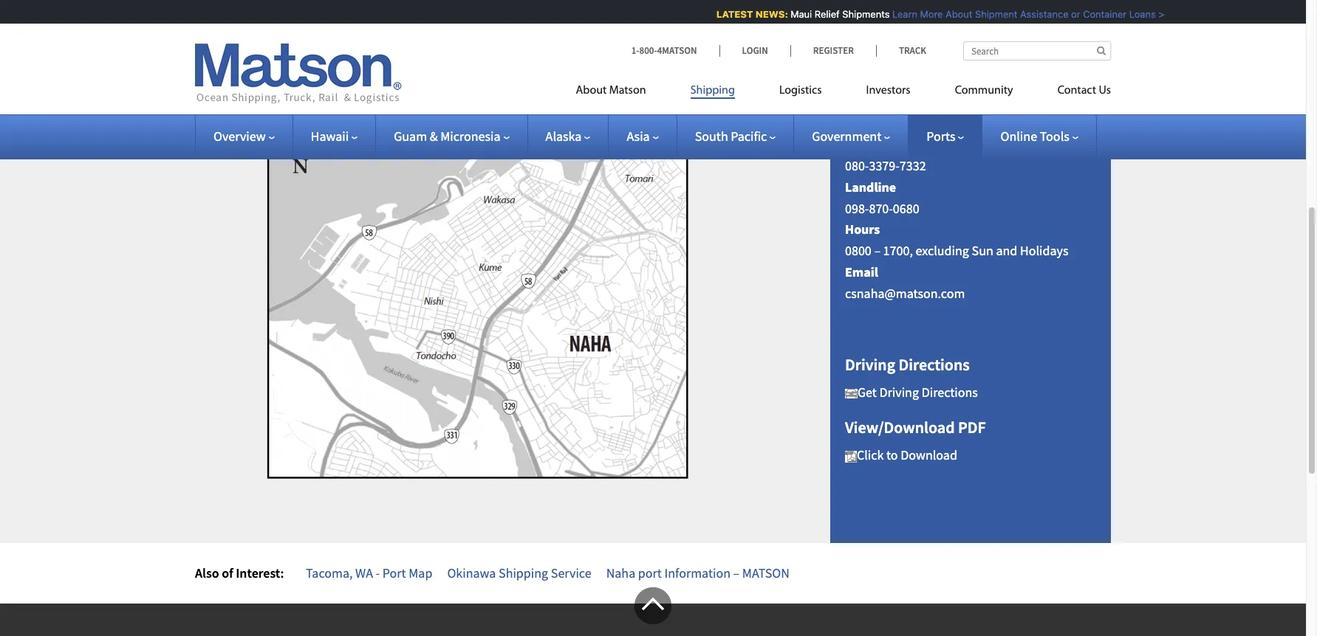Task type: vqa. For each thing, say whether or not it's contained in the screenshot.
schedules
no



Task type: locate. For each thing, give the bounding box(es) containing it.
alaska
[[546, 128, 582, 145]]

and
[[996, 242, 1018, 259]]

track link
[[876, 44, 926, 57]]

870-
[[869, 200, 893, 217]]

about left matson
[[576, 85, 607, 97]]

pdf
[[958, 418, 986, 438]]

directions
[[899, 355, 970, 376], [922, 384, 978, 401]]

contact us
[[1058, 85, 1111, 97]]

1 horizontal spatial –
[[874, 242, 881, 259]]

footer
[[0, 588, 1306, 637]]

service left naha
[[551, 565, 592, 582]]

0 horizontal spatial about
[[576, 85, 607, 97]]

service up jitchaku
[[916, 43, 967, 64]]

interest:
[[236, 565, 284, 582]]

excluding
[[916, 242, 969, 259]]

contact
[[1058, 85, 1096, 97]]

okinawa
[[914, 93, 963, 110], [447, 565, 496, 582]]

1 horizontal spatial okinawa
[[914, 93, 963, 110]]

online tools
[[1001, 128, 1070, 145]]

container
[[1078, 8, 1121, 20]]

naha port information – matson link
[[606, 565, 790, 582]]

section containing customer service
[[812, 0, 1130, 544]]

directions up pdf
[[922, 384, 978, 401]]

– left matson
[[733, 565, 740, 582]]

login
[[742, 44, 768, 57]]

okinawa down jitchaku
[[914, 93, 963, 110]]

driving
[[845, 355, 896, 376], [880, 384, 919, 401]]

1 horizontal spatial shipping
[[691, 85, 735, 97]]

tools
[[1040, 128, 1070, 145]]

service
[[916, 43, 967, 64], [551, 565, 592, 582]]

south
[[695, 128, 728, 145]]

contact us link
[[1036, 78, 1111, 108]]

register link
[[790, 44, 876, 57]]

driving up get
[[845, 355, 896, 376]]

okinawa shipping service
[[447, 565, 592, 582]]

matson
[[609, 85, 646, 97]]

11
[[873, 72, 887, 89]]

naha
[[606, 565, 636, 582]]

1 vertical spatial about
[[576, 85, 607, 97]]

1 vertical spatial shipping
[[499, 565, 548, 582]]

driving down driving directions
[[880, 384, 919, 401]]

–
[[874, 242, 881, 259], [733, 565, 740, 582]]

– right 0800
[[874, 242, 881, 259]]

guam & micronesia
[[394, 128, 501, 145]]

to
[[887, 447, 898, 464]]

also of interest:
[[195, 565, 284, 582]]

latest
[[711, 8, 748, 20]]

get driving directions
[[858, 384, 978, 401]]

register
[[813, 44, 854, 57]]

shipping link
[[668, 78, 757, 108]]

investors
[[866, 85, 911, 97]]

csnaha@matson.com
[[845, 285, 965, 302]]

0 horizontal spatial –
[[733, 565, 740, 582]]

about right more
[[940, 8, 967, 20]]

0 horizontal spatial shipping
[[499, 565, 548, 582]]

community link
[[933, 78, 1036, 108]]

None search field
[[963, 41, 1111, 61]]

alaska link
[[546, 128, 591, 145]]

click to download
[[857, 447, 957, 464]]

7332
[[900, 157, 926, 174]]

-
[[376, 565, 380, 582]]

0 vertical spatial about
[[940, 8, 967, 20]]

0 vertical spatial okinawa
[[914, 93, 963, 110]]

4matson
[[657, 44, 697, 57]]

directions up get driving directions at the bottom right of the page
[[899, 355, 970, 376]]

section
[[812, 0, 1130, 544]]

okinawa right map
[[447, 565, 496, 582]]

click to download link
[[845, 447, 957, 464]]

0 horizontal spatial okinawa
[[447, 565, 496, 582]]

get driving directions link
[[845, 384, 978, 401]]

1 vertical spatial service
[[551, 565, 592, 582]]

investors link
[[844, 78, 933, 108]]

1700,
[[883, 242, 913, 259]]

okinawa shipping service link
[[447, 565, 592, 582]]

1 vertical spatial directions
[[922, 384, 978, 401]]

customer service
[[845, 43, 967, 64]]

view/download
[[845, 418, 955, 438]]

4-
[[845, 72, 856, 89]]

– inside 4-17-11 jitchaku urasoe city, okinawa prefecture 900-2122 phone 080-3379-7332 landline 098-870-0680 hours 0800 – 1700, excluding sun and holidays email csnaha@matson.com
[[874, 242, 881, 259]]

city,
[[887, 93, 911, 110]]

0 vertical spatial service
[[916, 43, 967, 64]]

click
[[857, 447, 884, 464]]

4-17-11 jitchaku urasoe city, okinawa prefecture 900-2122 phone 080-3379-7332 landline 098-870-0680 hours 0800 – 1700, excluding sun and holidays email csnaha@matson.com
[[845, 72, 1069, 302]]

1 vertical spatial okinawa
[[447, 565, 496, 582]]

0 vertical spatial –
[[874, 242, 881, 259]]

shipping
[[691, 85, 735, 97], [499, 565, 548, 582]]

0 vertical spatial shipping
[[691, 85, 735, 97]]

login link
[[719, 44, 790, 57]]

080-
[[845, 157, 869, 174]]

shipping inside top menu navigation
[[691, 85, 735, 97]]

micronesia
[[440, 128, 501, 145]]

about
[[940, 8, 967, 20], [576, 85, 607, 97]]

more
[[915, 8, 937, 20]]

guam
[[394, 128, 427, 145]]



Task type: describe. For each thing, give the bounding box(es) containing it.
0680
[[893, 200, 920, 217]]

wa
[[355, 565, 373, 582]]

asia
[[627, 128, 650, 145]]

1 horizontal spatial about
[[940, 8, 967, 20]]

tacoma, wa - port map
[[306, 565, 432, 582]]

map
[[409, 565, 432, 582]]

0800
[[845, 242, 872, 259]]

1-
[[631, 44, 639, 57]]

&
[[430, 128, 438, 145]]

or
[[1066, 8, 1075, 20]]

Search search field
[[963, 41, 1111, 61]]

maui
[[785, 8, 806, 20]]

shipment
[[970, 8, 1012, 20]]

0 vertical spatial driving
[[845, 355, 896, 376]]

view/download pdf
[[845, 418, 986, 438]]

asia link
[[627, 128, 659, 145]]

tacoma,
[[306, 565, 353, 582]]

search image
[[1097, 46, 1106, 55]]

of
[[222, 565, 233, 582]]

news:
[[750, 8, 783, 20]]

1 vertical spatial –
[[733, 565, 740, 582]]

phone
[[845, 136, 883, 153]]

email
[[845, 264, 878, 281]]

jitchaku
[[889, 72, 937, 89]]

0 horizontal spatial service
[[551, 565, 592, 582]]

1-800-4matson
[[631, 44, 697, 57]]

get
[[858, 384, 877, 401]]

download
[[901, 447, 957, 464]]

port
[[383, 565, 406, 582]]

direcions image
[[845, 389, 858, 399]]

0 vertical spatial directions
[[899, 355, 970, 376]]

community
[[955, 85, 1013, 97]]

driving directions
[[845, 355, 970, 376]]

hawaii
[[311, 128, 349, 145]]

assistance
[[1015, 8, 1063, 20]]

800-
[[639, 44, 657, 57]]

>
[[1153, 8, 1159, 20]]

17-
[[856, 72, 873, 89]]

naha port information – matson
[[606, 565, 790, 582]]

top menu navigation
[[576, 78, 1111, 108]]

south pacific
[[695, 128, 767, 145]]

shipments
[[837, 8, 884, 20]]

loans
[[1124, 8, 1150, 20]]

hawaii link
[[311, 128, 358, 145]]

also
[[195, 565, 219, 582]]

learn more about shipment assistance or container loans > link
[[887, 8, 1159, 20]]

naha image
[[845, 451, 857, 463]]

ports link
[[927, 128, 964, 145]]

holidays
[[1020, 242, 1069, 259]]

track
[[899, 44, 926, 57]]

hours
[[845, 221, 880, 238]]

matson
[[742, 565, 790, 582]]

098-
[[845, 200, 869, 217]]

pacific
[[731, 128, 767, 145]]

1 vertical spatial driving
[[880, 384, 919, 401]]

3379-
[[869, 157, 900, 174]]

overview
[[214, 128, 266, 145]]

900-
[[845, 115, 869, 132]]

relief
[[809, 8, 834, 20]]

online tools link
[[1001, 128, 1078, 145]]

urasoe
[[845, 93, 884, 110]]

about matson link
[[576, 78, 668, 108]]

about inside top menu navigation
[[576, 85, 607, 97]]

customer
[[845, 43, 913, 64]]

learn
[[887, 8, 912, 20]]

latest news: maui relief shipments learn more about shipment assistance or container loans >
[[711, 8, 1159, 20]]

okinawa inside 4-17-11 jitchaku urasoe city, okinawa prefecture 900-2122 phone 080-3379-7332 landline 098-870-0680 hours 0800 – 1700, excluding sun and holidays email csnaha@matson.com
[[914, 93, 963, 110]]

sun
[[972, 242, 994, 259]]

logistics
[[779, 85, 822, 97]]

2122
[[869, 115, 896, 132]]

us
[[1099, 85, 1111, 97]]

port
[[638, 565, 662, 582]]

overview link
[[214, 128, 275, 145]]

1 horizontal spatial service
[[916, 43, 967, 64]]

about matson
[[576, 85, 646, 97]]

guam & micronesia link
[[394, 128, 509, 145]]

south pacific link
[[695, 128, 776, 145]]

blue matson logo with ocean, shipping, truck, rail and logistics written beneath it. image
[[195, 44, 402, 104]]

ports
[[927, 128, 956, 145]]

government
[[812, 128, 882, 145]]

backtop image
[[635, 588, 672, 625]]

1-800-4matson link
[[631, 44, 719, 57]]

tacoma, wa - port map link
[[306, 565, 432, 582]]



